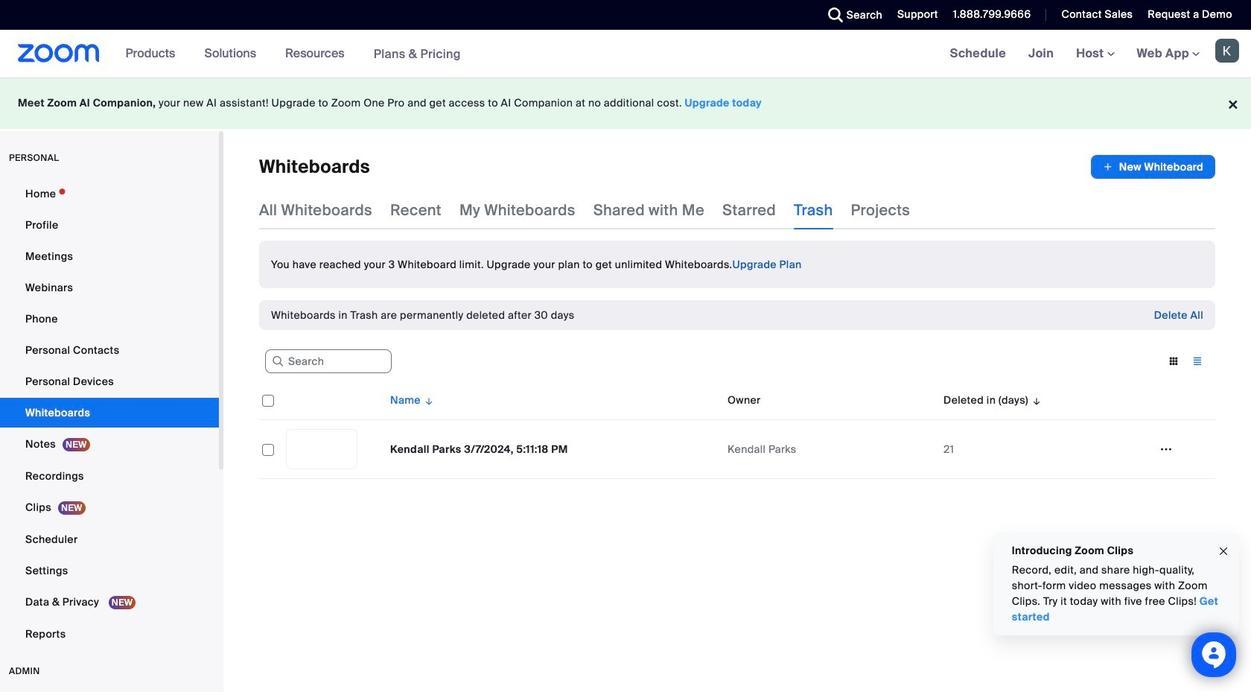 Task type: vqa. For each thing, say whether or not it's contained in the screenshot.
Show Host Key image
no



Task type: locate. For each thing, give the bounding box(es) containing it.
footer
[[0, 78, 1252, 129]]

0 vertical spatial application
[[1092, 155, 1216, 179]]

profile picture image
[[1216, 39, 1240, 63]]

alert
[[271, 308, 575, 323]]

1 vertical spatial application
[[259, 381, 1216, 479]]

close image
[[1218, 543, 1230, 560]]

banner
[[0, 30, 1252, 78]]

application
[[1092, 155, 1216, 179], [259, 381, 1216, 479]]

add image
[[1104, 159, 1114, 174]]

arrow down image
[[1029, 391, 1043, 409]]



Task type: describe. For each thing, give the bounding box(es) containing it.
list mode, selected image
[[1186, 355, 1210, 368]]

product information navigation
[[114, 30, 472, 78]]

tabs of all whiteboard page tab list
[[259, 191, 911, 230]]

Search text field
[[265, 350, 392, 374]]

kendall parks 3/7/2024, 5:11:18 pm element
[[390, 443, 568, 456]]

arrow down image
[[421, 391, 435, 409]]

thumbnail of kendall parks 3/7/2024, 5:11:18 pm image
[[287, 430, 357, 469]]

zoom logo image
[[18, 44, 100, 63]]

meetings navigation
[[939, 30, 1252, 78]]

grid mode, not selected image
[[1163, 355, 1186, 368]]

personal menu menu
[[0, 179, 219, 651]]



